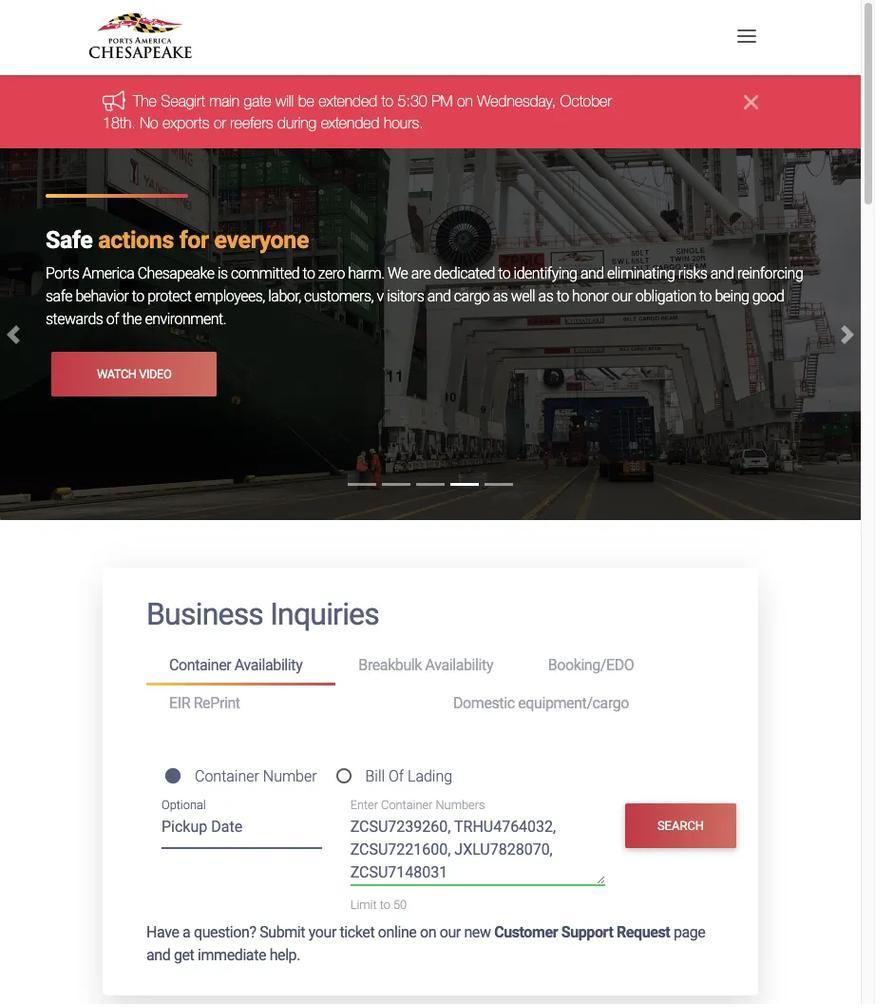 Task type: describe. For each thing, give the bounding box(es) containing it.
optional
[[162, 798, 206, 812]]

to left 50 on the bottom left of page
[[380, 898, 391, 912]]

ticket
[[340, 924, 375, 942]]

safe actions for everyone
[[46, 227, 309, 254]]

domestic equipment/cargo
[[454, 694, 630, 712]]

the seagirt main gate will be extended to 5:30 pm on wednesday, october 18th.  no exports or reefers during extended hours. alert
[[0, 76, 862, 149]]

wednesday,
[[478, 93, 556, 110]]

container availability link
[[146, 648, 336, 686]]

the seagirt main gate will be extended to 5:30 pm on wednesday, october 18th.  no exports or reefers during extended hours. link
[[103, 93, 612, 131]]

2 as from the left
[[539, 287, 554, 305]]

harm.
[[348, 265, 385, 283]]

actions
[[98, 227, 174, 254]]

immediate
[[198, 947, 266, 965]]

limit to 50
[[351, 898, 407, 912]]

no
[[140, 114, 158, 131]]

obligation
[[636, 287, 697, 305]]

stewards
[[46, 310, 103, 328]]

labor,
[[268, 287, 301, 305]]

bill of lading
[[366, 768, 453, 786]]

submit
[[260, 924, 305, 942]]

eir reprint
[[169, 694, 240, 712]]

dedicated
[[434, 265, 495, 283]]

good
[[753, 287, 785, 305]]

support
[[562, 924, 614, 942]]

limit
[[351, 898, 377, 912]]

the
[[133, 93, 157, 110]]

breakbulk availability link
[[336, 648, 526, 683]]

Enter Container Numbers text field
[[351, 816, 605, 886]]

bill
[[366, 768, 385, 786]]

chesapeake
[[138, 265, 214, 283]]

watch video link
[[51, 352, 217, 396]]

booking/edo link
[[526, 648, 715, 683]]

eir reprint link
[[146, 686, 431, 721]]

enter
[[351, 798, 379, 812]]

to inside the seagirt main gate will be extended to 5:30 pm on wednesday, october 18th.  no exports or reefers during extended hours.
[[382, 93, 394, 110]]

and inside page and get immediate help.
[[146, 947, 171, 965]]

reinforcing
[[738, 265, 804, 283]]

numbers
[[436, 798, 485, 812]]

well
[[511, 287, 536, 305]]

50
[[394, 898, 407, 912]]

to left zero
[[303, 265, 315, 283]]

have a question? submit your ticket online on our new customer support request
[[146, 924, 671, 942]]

to up the at the left
[[132, 287, 144, 305]]

honor
[[573, 287, 609, 305]]

being
[[716, 287, 750, 305]]

request
[[617, 924, 671, 942]]

we
[[388, 265, 408, 283]]

0 vertical spatial extended
[[319, 93, 378, 110]]

and down are
[[428, 287, 451, 305]]

search button
[[625, 804, 737, 848]]

behavior
[[76, 287, 129, 305]]

enter container numbers
[[351, 798, 485, 812]]

seagirt
[[161, 93, 205, 110]]

v
[[377, 287, 384, 305]]

zero
[[318, 265, 345, 283]]

watch video
[[97, 367, 172, 381]]

or
[[214, 114, 226, 131]]

availability for breakbulk availability
[[426, 656, 494, 674]]

domestic
[[454, 694, 515, 712]]

exports
[[163, 114, 210, 131]]

customer support request link
[[495, 924, 671, 942]]

online
[[378, 924, 417, 942]]

america
[[82, 265, 134, 283]]

gate
[[244, 93, 271, 110]]

2 vertical spatial container
[[381, 798, 433, 812]]

main
[[210, 93, 240, 110]]

reprint
[[194, 694, 240, 712]]

search
[[658, 819, 705, 833]]

watch
[[97, 367, 137, 381]]

page
[[674, 924, 706, 942]]

1 vertical spatial our
[[440, 924, 461, 942]]

the
[[122, 310, 142, 328]]

on inside the seagirt main gate will be extended to 5:30 pm on wednesday, october 18th.  no exports or reefers during extended hours.
[[457, 93, 474, 110]]

of
[[106, 310, 119, 328]]



Task type: locate. For each thing, give the bounding box(es) containing it.
and down have
[[146, 947, 171, 965]]

toggle navigation image
[[733, 22, 762, 50]]

new
[[465, 924, 491, 942]]

safety image
[[0, 149, 862, 520]]

container down the bill of lading
[[381, 798, 433, 812]]

container for container number
[[195, 768, 260, 786]]

ports america chesapeake is committed to zero harm. we are dedicated to identifying and                         eliminating risks and reinforcing safe behavior to protect employees, labor, customers, v                         isitors and cargo as well as to honor our obligation to being good stewards of the environment.
[[46, 265, 804, 328]]

0 vertical spatial container
[[169, 656, 231, 674]]

bullhorn image
[[103, 90, 133, 111]]

our inside ports america chesapeake is committed to zero harm. we are dedicated to identifying and                         eliminating risks and reinforcing safe behavior to protect employees, labor, customers, v                         isitors and cargo as well as to honor our obligation to being good stewards of the environment.
[[612, 287, 633, 305]]

to right dedicated on the top of the page
[[499, 265, 511, 283]]

to left 5:30
[[382, 93, 394, 110]]

on
[[457, 93, 474, 110], [420, 924, 437, 942]]

18th.
[[103, 114, 136, 131]]

container
[[169, 656, 231, 674], [195, 768, 260, 786], [381, 798, 433, 812]]

are
[[411, 265, 431, 283]]

0 vertical spatial on
[[457, 93, 474, 110]]

to
[[382, 93, 394, 110], [303, 265, 315, 283], [499, 265, 511, 283], [132, 287, 144, 305], [557, 287, 569, 305], [700, 287, 712, 305], [380, 898, 391, 912]]

safe
[[46, 227, 93, 254]]

container availability
[[169, 656, 303, 674]]

help.
[[270, 947, 301, 965]]

video
[[139, 367, 172, 381]]

close image
[[745, 91, 759, 114]]

container up optional
[[195, 768, 260, 786]]

0 horizontal spatial on
[[420, 924, 437, 942]]

as left well
[[493, 287, 508, 305]]

0 horizontal spatial availability
[[235, 656, 303, 674]]

Optional text field
[[162, 812, 322, 849]]

number
[[263, 768, 317, 786]]

1 availability from the left
[[235, 656, 303, 674]]

extended
[[319, 93, 378, 110], [321, 114, 380, 131]]

page and get immediate help.
[[146, 924, 706, 965]]

cargo
[[454, 287, 490, 305]]

1 horizontal spatial our
[[612, 287, 633, 305]]

0 vertical spatial our
[[612, 287, 633, 305]]

1 vertical spatial on
[[420, 924, 437, 942]]

eliminating
[[608, 265, 676, 283]]

breakbulk availability
[[359, 656, 494, 674]]

our down eliminating
[[612, 287, 633, 305]]

october
[[561, 93, 612, 110]]

1 vertical spatial extended
[[321, 114, 380, 131]]

1 horizontal spatial availability
[[426, 656, 494, 674]]

your
[[309, 924, 337, 942]]

our left new
[[440, 924, 461, 942]]

environment.
[[145, 310, 226, 328]]

availability up domestic
[[426, 656, 494, 674]]

during
[[278, 114, 317, 131]]

availability up eir reprint link
[[235, 656, 303, 674]]

business
[[146, 597, 263, 633]]

as right well
[[539, 287, 554, 305]]

identifying
[[514, 265, 578, 283]]

isitors
[[387, 287, 424, 305]]

for
[[179, 227, 209, 254]]

availability for container availability
[[235, 656, 303, 674]]

a
[[183, 924, 191, 942]]

customers,
[[304, 287, 374, 305]]

have
[[146, 924, 179, 942]]

risks
[[679, 265, 708, 283]]

eir
[[169, 694, 190, 712]]

1 vertical spatial container
[[195, 768, 260, 786]]

and up being
[[711, 265, 735, 283]]

get
[[174, 947, 194, 965]]

on right online at left
[[420, 924, 437, 942]]

0 horizontal spatial our
[[440, 924, 461, 942]]

the seagirt main gate will be extended to 5:30 pm on wednesday, october 18th.  no exports or reefers during extended hours.
[[103, 93, 612, 131]]

pm
[[432, 93, 453, 110]]

be
[[298, 93, 315, 110]]

question?
[[194, 924, 256, 942]]

our
[[612, 287, 633, 305], [440, 924, 461, 942]]

booking/edo
[[548, 656, 635, 674]]

extended right during
[[321, 114, 380, 131]]

1 horizontal spatial on
[[457, 93, 474, 110]]

of
[[389, 768, 404, 786]]

is
[[218, 265, 228, 283]]

0 horizontal spatial as
[[493, 287, 508, 305]]

2 availability from the left
[[426, 656, 494, 674]]

employees,
[[195, 287, 265, 305]]

safe
[[46, 287, 72, 305]]

container up eir reprint at the bottom
[[169, 656, 231, 674]]

lading
[[408, 768, 453, 786]]

inquiries
[[270, 597, 379, 633]]

1 as from the left
[[493, 287, 508, 305]]

hours.
[[384, 114, 424, 131]]

customer
[[495, 924, 558, 942]]

ports
[[46, 265, 79, 283]]

reefers
[[230, 114, 273, 131]]

on right pm
[[457, 93, 474, 110]]

domestic equipment/cargo link
[[431, 686, 715, 721]]

container for container availability
[[169, 656, 231, 674]]

as
[[493, 287, 508, 305], [539, 287, 554, 305]]

and up honor on the top right of the page
[[581, 265, 605, 283]]

1 horizontal spatial as
[[539, 287, 554, 305]]

to left honor on the top right of the page
[[557, 287, 569, 305]]

container number
[[195, 768, 317, 786]]

5:30
[[398, 93, 428, 110]]

availability
[[235, 656, 303, 674], [426, 656, 494, 674]]

equipment/cargo
[[519, 694, 630, 712]]

to down risks
[[700, 287, 712, 305]]

business inquiries
[[146, 597, 379, 633]]

protect
[[148, 287, 192, 305]]

committed
[[231, 265, 300, 283]]

extended right 'be'
[[319, 93, 378, 110]]

will
[[276, 93, 294, 110]]

breakbulk
[[359, 656, 422, 674]]



Task type: vqa. For each thing, say whether or not it's contained in the screenshot.
Numbers at the bottom of page
yes



